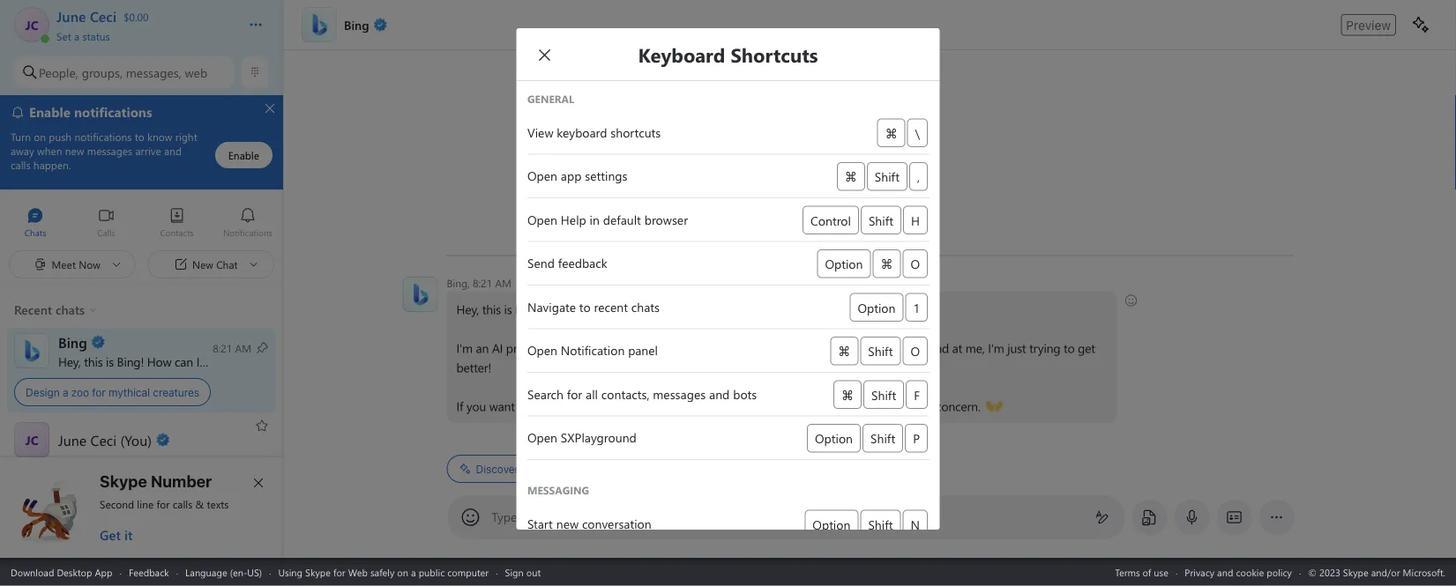 Task type: vqa. For each thing, say whether or not it's contained in the screenshot.
Language (en-US) link
yes



Task type: describe. For each thing, give the bounding box(es) containing it.
an
[[476, 340, 489, 356]]

texts
[[207, 498, 229, 512]]

sign out
[[505, 566, 541, 579]]

messages,
[[126, 64, 181, 81]]

a for zoo
[[63, 386, 68, 398]]

1 horizontal spatial can
[[574, 301, 593, 318]]

you inside i'm an ai preview, so i'm still learning. sometimes i might say something weird. don't get mad at me, i'm just trying to get better! if you want to start over, type
[[467, 398, 486, 415]]

1 vertical spatial bing
[[117, 353, 141, 369]]

0 horizontal spatial help
[[203, 353, 226, 369]]

so
[[552, 340, 564, 356]]

concern.
[[936, 398, 981, 415]]

1 get from the left
[[905, 340, 922, 356]]

desktop
[[57, 566, 92, 579]]

a right on at bottom left
[[411, 566, 416, 579]]

1 horizontal spatial bing
[[515, 301, 540, 318]]

navigate to recent chats. option 1 element
[[517, 289, 940, 330]]

it
[[124, 527, 133, 544]]

policy
[[1267, 566, 1292, 579]]

search for all contacts, messages and bots. command shift f element
[[517, 377, 940, 417]]

&
[[196, 498, 204, 512]]

0 vertical spatial how
[[546, 301, 571, 318]]

privacy
[[1185, 566, 1215, 579]]

people, groups, messages, web button
[[14, 56, 234, 88]]

0 horizontal spatial how
[[147, 353, 172, 369]]

view keyboard shortcuts. command \ element
[[517, 115, 940, 155]]

better!
[[457, 360, 492, 376]]

sometimes
[[656, 340, 715, 356]]

design
[[26, 386, 60, 398]]

language
[[185, 566, 227, 579]]

am
[[495, 276, 512, 290]]

1 vertical spatial can
[[175, 353, 193, 369]]

report
[[891, 398, 924, 415]]

me
[[795, 398, 812, 415]]

second
[[100, 498, 134, 512]]

don't
[[873, 340, 902, 356]]

0 vertical spatial this
[[482, 301, 501, 318]]

get
[[100, 527, 121, 544]]

use
[[1154, 566, 1169, 579]]

me,
[[966, 340, 985, 356]]

design a zoo for mythical creatures
[[26, 386, 199, 398]]

message
[[530, 509, 578, 525]]

might
[[725, 340, 756, 356]]

bing,
[[447, 276, 470, 290]]

set
[[56, 29, 71, 43]]

0 horizontal spatial today?
[[252, 353, 287, 369]]

and
[[1218, 566, 1234, 579]]

over,
[[559, 398, 584, 415]]

2 i'm from the left
[[568, 340, 584, 356]]

learning.
[[608, 340, 653, 356]]

set a status
[[56, 29, 110, 43]]

skype number
[[100, 472, 212, 491]]

privacy and cookie policy
[[1185, 566, 1292, 579]]

download
[[11, 566, 54, 579]]

and
[[669, 398, 691, 415]]

cookie
[[1236, 566, 1264, 579]]

a for message
[[521, 509, 527, 525]]

of
[[1143, 566, 1152, 579]]

creatures
[[153, 386, 199, 398]]

0 horizontal spatial to
[[518, 398, 529, 415]]

1 vertical spatial just
[[869, 398, 888, 415]]

mad
[[926, 340, 949, 356]]

preview,
[[506, 340, 549, 356]]

sign
[[505, 566, 524, 579]]

0 vertical spatial skype
[[100, 472, 147, 491]]

i'm an ai preview, so i'm still learning. sometimes i might say something weird. don't get mad at me, i'm just trying to get better! if you want to start over, type
[[457, 340, 1099, 415]]

number
[[151, 472, 212, 491]]

feedback
[[129, 566, 169, 579]]

open app settings. command shift comma element
[[517, 158, 940, 198]]

us)
[[247, 566, 262, 579]]

ai
[[492, 340, 503, 356]]

mythical
[[109, 386, 150, 398]]

discover
[[476, 463, 519, 476]]

2 horizontal spatial to
[[1064, 340, 1075, 356]]

send feedback. option command o element
[[517, 246, 940, 286]]

1 vertical spatial this
[[84, 353, 103, 369]]

if
[[694, 398, 701, 415]]

start
[[532, 398, 556, 415]]

bing, 8:21 am
[[447, 276, 512, 290]]

0 vertical spatial today?
[[651, 301, 686, 318]]

terms of use
[[1115, 566, 1169, 579]]

magic
[[555, 463, 585, 476]]

app
[[95, 566, 112, 579]]

terms
[[1115, 566, 1140, 579]]

0 vertical spatial hey,
[[457, 301, 479, 318]]

1 i'm from the left
[[457, 340, 473, 356]]

preview
[[1347, 17, 1391, 32]]

give
[[770, 398, 792, 415]]

zoo
[[71, 386, 89, 398]]

type
[[492, 509, 517, 525]]

1 horizontal spatial to
[[756, 398, 767, 415]]

8:21
[[473, 276, 492, 290]]

0 vertical spatial hey, this is bing ! how can i help you today?
[[457, 301, 689, 318]]

(openhands)
[[986, 397, 1052, 413]]

using skype for web safely on a public computer
[[278, 566, 489, 579]]



Task type: locate. For each thing, give the bounding box(es) containing it.
0 horizontal spatial just
[[869, 398, 888, 415]]

for left web
[[333, 566, 346, 579]]

you
[[628, 301, 648, 318], [229, 353, 249, 369], [467, 398, 486, 415], [704, 398, 723, 415]]

hey, down bing,
[[457, 301, 479, 318]]

just left report
[[869, 398, 888, 415]]

set a status button
[[56, 25, 231, 43]]

0 horizontal spatial this
[[84, 353, 103, 369]]

public
[[419, 566, 445, 579]]

privacy and cookie policy link
[[1185, 566, 1292, 579]]

1 horizontal spatial is
[[504, 301, 512, 318]]

download desktop app
[[11, 566, 112, 579]]

1 horizontal spatial skype
[[305, 566, 331, 579]]

hey, this is bing ! how can i help you today? up the "so"
[[457, 301, 689, 318]]

type
[[587, 398, 610, 415]]

hey, this is bing ! how can i help you today? up creatures
[[58, 353, 290, 369]]

people,
[[39, 64, 78, 81]]

0 vertical spatial just
[[1008, 340, 1026, 356]]

open help in default browser. control shift h element
[[517, 202, 940, 242]]

i'm
[[457, 340, 473, 356], [568, 340, 584, 356], [988, 340, 1005, 356]]

using skype for web safely on a public computer link
[[278, 566, 489, 579]]

0 horizontal spatial get
[[905, 340, 922, 356]]

can
[[574, 301, 593, 318], [175, 353, 193, 369]]

0 horizontal spatial bing
[[117, 353, 141, 369]]

to
[[1064, 340, 1075, 356], [518, 398, 529, 415], [756, 398, 767, 415]]

i'm right the "so"
[[568, 340, 584, 356]]

language (en-us) link
[[185, 566, 262, 579]]

0 vertical spatial can
[[574, 301, 593, 318]]

get left mad
[[905, 340, 922, 356]]

just left trying
[[1008, 340, 1026, 356]]

1 horizontal spatial just
[[1008, 340, 1026, 356]]

open notification panel. command shift o element
[[517, 333, 940, 373]]

calls
[[173, 498, 193, 512]]

bing
[[515, 301, 540, 318], [117, 353, 141, 369]]

0 vertical spatial !
[[540, 301, 543, 318]]

newtopic
[[614, 398, 664, 415]]

this up zoo
[[84, 353, 103, 369]]

for for using skype for web safely on a public computer
[[333, 566, 346, 579]]

get right trying
[[1078, 340, 1096, 356]]

tab list
[[0, 199, 283, 248]]

3 i'm from the left
[[988, 340, 1005, 356]]

hey, this is bing ! how can i help you today?
[[457, 301, 689, 318], [58, 353, 290, 369]]

a inside button
[[74, 29, 79, 43]]

i'm right me,
[[988, 340, 1005, 356]]

i
[[596, 301, 599, 318], [718, 340, 721, 356], [196, 353, 200, 369]]

how up the "so"
[[546, 301, 571, 318]]

want up open sxplayground. option shift p element
[[727, 398, 752, 415]]

1 horizontal spatial how
[[546, 301, 571, 318]]

just
[[1008, 340, 1026, 356], [869, 398, 888, 415]]

if
[[457, 398, 463, 415]]

1 horizontal spatial this
[[482, 301, 501, 318]]

at
[[953, 340, 963, 356]]

people, groups, messages, web
[[39, 64, 207, 81]]

computer
[[447, 566, 489, 579]]

1 horizontal spatial today?
[[651, 301, 686, 318]]

i up creatures
[[196, 353, 200, 369]]

a
[[74, 29, 79, 43], [63, 386, 68, 398], [927, 398, 933, 415], [521, 509, 527, 525], [411, 566, 416, 579]]

0 horizontal spatial i'm
[[457, 340, 473, 356]]

0 horizontal spatial hey, this is bing ! how can i help you today?
[[58, 353, 290, 369]]

bing up preview,
[[515, 301, 540, 318]]

a right set
[[74, 29, 79, 43]]

web
[[185, 64, 207, 81]]

today?
[[651, 301, 686, 318], [252, 353, 287, 369]]

out
[[526, 566, 541, 579]]

skype up second
[[100, 472, 147, 491]]

using
[[278, 566, 303, 579]]

0 vertical spatial is
[[504, 301, 512, 318]]

2 vertical spatial for
[[333, 566, 346, 579]]

can up creatures
[[175, 353, 193, 369]]

help
[[602, 301, 625, 318], [203, 353, 226, 369]]

hey,
[[457, 301, 479, 318], [58, 353, 81, 369]]

1 vertical spatial hey,
[[58, 353, 81, 369]]

second line for calls & texts
[[100, 498, 229, 512]]

for right zoo
[[92, 386, 106, 398]]

0 vertical spatial bing
[[515, 301, 540, 318]]

i inside i'm an ai preview, so i'm still learning. sometimes i might say something weird. don't get mad at me, i'm just trying to get better! if you want to start over, type
[[718, 340, 721, 356]]

safely
[[370, 566, 395, 579]]

for for second line for calls & texts
[[157, 498, 170, 512]]

to right trying
[[1064, 340, 1075, 356]]

feedback,
[[815, 398, 866, 415]]

Type a message text field
[[492, 509, 1081, 527]]

hey, up zoo
[[58, 353, 81, 369]]

bing up mythical
[[117, 353, 141, 369]]

a right type in the bottom of the page
[[521, 509, 527, 525]]

trying
[[1030, 340, 1061, 356]]

1 horizontal spatial get
[[1078, 340, 1096, 356]]

2 horizontal spatial i'm
[[988, 340, 1005, 356]]

a right report
[[927, 398, 933, 415]]

1 vertical spatial !
[[141, 353, 144, 369]]

1 vertical spatial how
[[147, 353, 172, 369]]

is down am
[[504, 301, 512, 318]]

want left start on the bottom of page
[[489, 398, 515, 415]]

0 vertical spatial help
[[602, 301, 625, 318]]

this
[[482, 301, 501, 318], [84, 353, 103, 369]]

0 horizontal spatial skype
[[100, 472, 147, 491]]

1 horizontal spatial hey, this is bing ! how can i help you today?
[[457, 301, 689, 318]]

newtopic . and if you want to give me feedback, just report a concern.
[[614, 398, 984, 415]]

get it
[[100, 527, 133, 544]]

language (en-us)
[[185, 566, 262, 579]]

1 vertical spatial help
[[203, 353, 226, 369]]

i up still
[[596, 301, 599, 318]]

1 want from the left
[[489, 398, 515, 415]]

(en-
[[230, 566, 247, 579]]

how up creatures
[[147, 353, 172, 369]]

start new conversation. option shift n element
[[517, 506, 940, 547]]

1 vertical spatial for
[[157, 498, 170, 512]]

line
[[137, 498, 154, 512]]

2 want from the left
[[727, 398, 752, 415]]

how
[[546, 301, 571, 318], [147, 353, 172, 369]]

1 vertical spatial today?
[[252, 353, 287, 369]]

.
[[664, 398, 666, 415]]

2 get from the left
[[1078, 340, 1096, 356]]

this down 8:21
[[482, 301, 501, 318]]

i left might
[[718, 340, 721, 356]]

0 vertical spatial for
[[92, 386, 106, 398]]

1 horizontal spatial hey,
[[457, 301, 479, 318]]

type a message
[[492, 509, 578, 525]]

! up mythical
[[141, 353, 144, 369]]

skype right using at the bottom left
[[305, 566, 331, 579]]

0 horizontal spatial for
[[92, 386, 106, 398]]

to left 'give'
[[756, 398, 767, 415]]

0 horizontal spatial hey,
[[58, 353, 81, 369]]

0 horizontal spatial is
[[106, 353, 114, 369]]

is
[[504, 301, 512, 318], [106, 353, 114, 369]]

bing's
[[522, 463, 552, 476]]

a for status
[[74, 29, 79, 43]]

1 horizontal spatial help
[[602, 301, 625, 318]]

2 horizontal spatial for
[[333, 566, 346, 579]]

0 horizontal spatial can
[[175, 353, 193, 369]]

want inside i'm an ai preview, so i'm still learning. sometimes i might say something weird. don't get mad at me, i'm just trying to get better! if you want to start over, type
[[489, 398, 515, 415]]

download desktop app link
[[11, 566, 112, 579]]

2 horizontal spatial i
[[718, 340, 721, 356]]

for inside skype number element
[[157, 498, 170, 512]]

status
[[82, 29, 110, 43]]

weird.
[[839, 340, 870, 356]]

1 vertical spatial hey, this is bing ! how can i help you today?
[[58, 353, 290, 369]]

terms of use link
[[1115, 566, 1169, 579]]

1 horizontal spatial !
[[540, 301, 543, 318]]

can up still
[[574, 301, 593, 318]]

groups,
[[82, 64, 123, 81]]

just inside i'm an ai preview, so i'm still learning. sometimes i might say something weird. don't get mad at me, i'm just trying to get better! if you want to start over, type
[[1008, 340, 1026, 356]]

1 horizontal spatial i
[[596, 301, 599, 318]]

1 horizontal spatial want
[[727, 398, 752, 415]]

say
[[759, 340, 776, 356]]

i'm left an
[[457, 340, 473, 356]]

is up design a zoo for mythical creatures
[[106, 353, 114, 369]]

get
[[905, 340, 922, 356], [1078, 340, 1096, 356]]

0 horizontal spatial i
[[196, 353, 200, 369]]

web
[[348, 566, 368, 579]]

still
[[587, 340, 605, 356]]

open sxplayground. option shift p element
[[517, 420, 940, 461]]

something
[[779, 340, 836, 356]]

for right line
[[157, 498, 170, 512]]

skype number element
[[15, 472, 269, 544]]

a left zoo
[[63, 386, 68, 398]]

want
[[489, 398, 515, 415], [727, 398, 752, 415]]

to left start on the bottom of page
[[518, 398, 529, 415]]

sign out link
[[505, 566, 541, 579]]

1 vertical spatial is
[[106, 353, 114, 369]]

on
[[397, 566, 408, 579]]

feedback link
[[129, 566, 169, 579]]

0 horizontal spatial want
[[489, 398, 515, 415]]

0 horizontal spatial !
[[141, 353, 144, 369]]

1 horizontal spatial for
[[157, 498, 170, 512]]

1 vertical spatial skype
[[305, 566, 331, 579]]

1 horizontal spatial i'm
[[568, 340, 584, 356]]

! up preview,
[[540, 301, 543, 318]]

discover bing's magic
[[476, 463, 585, 476]]



